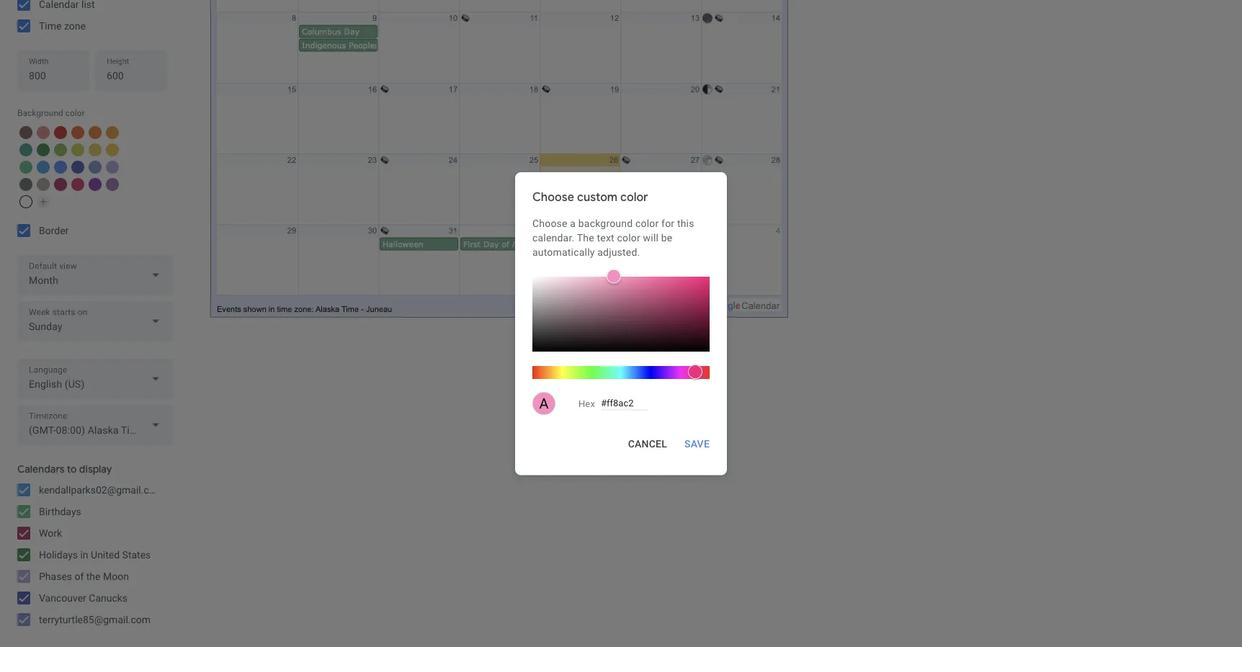 Task type: locate. For each thing, give the bounding box(es) containing it.
banana menu item
[[106, 143, 119, 156]]

choose custom color
[[533, 190, 648, 205]]

wisteria menu item
[[106, 161, 119, 174]]

the
[[577, 232, 595, 243]]

2 choose from the top
[[533, 217, 568, 229]]

time zone
[[39, 20, 86, 32]]

0 vertical spatial choose
[[533, 190, 575, 205]]

save
[[685, 438, 710, 450]]

tangerine menu item
[[71, 126, 84, 139]]

states
[[122, 549, 151, 561]]

calendars
[[17, 463, 65, 476]]

cocoa menu item
[[19, 126, 32, 139]]

1 vertical spatial choose
[[533, 217, 568, 229]]

border
[[39, 225, 69, 236]]

united
[[91, 549, 120, 561]]

choose up a
[[533, 190, 575, 205]]

background color
[[17, 108, 85, 118]]

background
[[579, 217, 633, 229]]

text
[[597, 232, 615, 243]]

cobalt menu item
[[54, 161, 67, 174]]

None text field
[[601, 397, 648, 410]]

birch menu item
[[37, 178, 50, 191]]

of
[[75, 571, 84, 582]]

slider inside choose custom color dialog
[[533, 269, 710, 352]]

citron menu item
[[89, 143, 102, 156]]

tomato menu item
[[54, 126, 67, 139]]

color
[[65, 108, 85, 118], [621, 190, 648, 205], [636, 217, 659, 229], [617, 232, 641, 243]]

will
[[643, 232, 659, 243]]

graphite menu item
[[19, 178, 32, 191]]

1 choose from the top
[[533, 190, 575, 205]]

kendallparks02@gmail.com
[[39, 484, 164, 496]]

be
[[662, 232, 673, 243]]

choose up the calendar.
[[533, 217, 568, 229]]

blueberry menu item
[[71, 161, 84, 174]]

choose a background color for this calendar. the text color will be automatically adjusted.
[[533, 217, 695, 258]]

amethyst menu item
[[106, 178, 119, 191]]

flamingo menu item
[[37, 126, 50, 139]]

holidays in united states
[[39, 549, 151, 561]]

color up tangerine menu item
[[65, 108, 85, 118]]

choose inside 'choose a background color for this calendar. the text color will be automatically adjusted.'
[[533, 217, 568, 229]]

None number field
[[29, 66, 78, 86], [107, 66, 156, 86], [29, 66, 78, 86], [107, 66, 156, 86]]

zone
[[64, 20, 86, 32]]

choose custom color dialog
[[515, 172, 727, 475]]

color up adjusted.
[[617, 232, 641, 243]]

phases
[[39, 571, 72, 582]]

add custom color menu item
[[37, 195, 50, 208]]

choose for choose custom color
[[533, 190, 575, 205]]

this
[[678, 217, 695, 229]]

holidays
[[39, 549, 78, 561]]

choose
[[533, 190, 575, 205], [533, 217, 568, 229]]

slider
[[533, 269, 710, 352]]

hex
[[579, 398, 595, 409]]



Task type: describe. For each thing, give the bounding box(es) containing it.
to
[[67, 463, 77, 476]]

calendar color menu item
[[19, 195, 32, 208]]

canucks
[[89, 592, 128, 604]]

color right custom
[[621, 190, 648, 205]]

sage menu item
[[19, 161, 32, 174]]

for
[[662, 217, 675, 229]]

display
[[79, 463, 112, 476]]

vancouver
[[39, 592, 86, 604]]

custom
[[577, 190, 618, 205]]

background
[[17, 108, 63, 118]]

a
[[539, 395, 549, 412]]

time
[[39, 20, 62, 32]]

lavender menu item
[[89, 161, 102, 174]]

cherry blossom menu item
[[71, 178, 84, 191]]

pumpkin menu item
[[89, 126, 102, 139]]

avocado menu item
[[71, 143, 84, 156]]

the
[[86, 571, 101, 582]]

automatically
[[533, 246, 595, 258]]

a
[[570, 217, 576, 229]]

save button
[[679, 431, 716, 457]]

grape menu item
[[89, 178, 102, 191]]

birthdays
[[39, 506, 81, 518]]

cancel
[[628, 438, 667, 450]]

adjusted.
[[598, 246, 640, 258]]

none text field inside choose custom color dialog
[[601, 397, 648, 410]]

radicchio menu item
[[54, 178, 67, 191]]

mango menu item
[[106, 126, 119, 139]]

pistachio menu item
[[54, 143, 67, 156]]

eucalyptus menu item
[[19, 143, 32, 156]]

in
[[80, 549, 88, 561]]

terryturtle85@gmail.com
[[39, 614, 151, 626]]

phases of the moon
[[39, 571, 129, 582]]

a button
[[533, 392, 556, 415]]

hue slider slider
[[533, 352, 710, 386]]

calendar.
[[533, 232, 575, 243]]

cancel button
[[623, 431, 673, 457]]

moon
[[103, 571, 129, 582]]

peacock menu item
[[37, 161, 50, 174]]

color up will
[[636, 217, 659, 229]]

work
[[39, 527, 62, 539]]

calendars to display
[[17, 463, 112, 476]]

basil menu item
[[37, 143, 50, 156]]

choose for choose a background color for this calendar. the text color will be automatically adjusted.
[[533, 217, 568, 229]]

vancouver canucks
[[39, 592, 128, 604]]



Task type: vqa. For each thing, say whether or not it's contained in the screenshot.
Tomato menu item
yes



